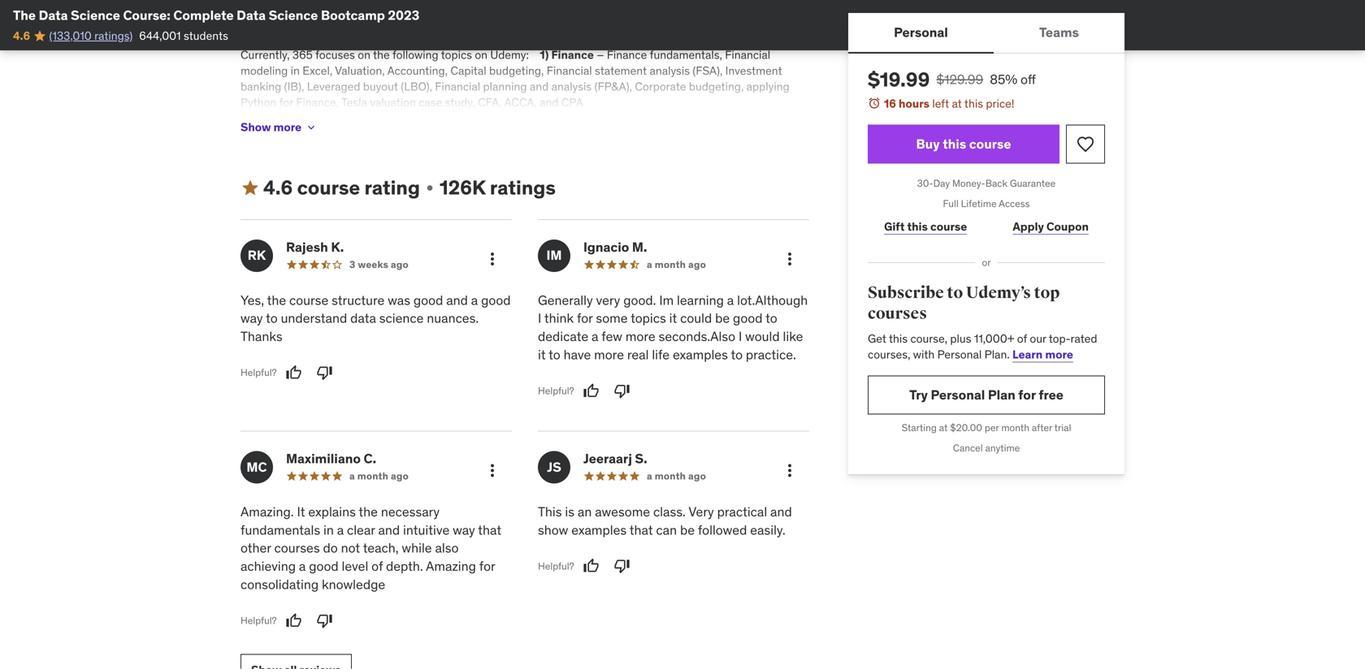 Task type: locate. For each thing, give the bounding box(es) containing it.
2023
[[388, 7, 420, 24]]

0 horizontal spatial financial
[[435, 79, 481, 94]]

that inside amazing. it explains the necessary fundamentals in a clear and intuitive way that other courses do not teach, while also achieving a good level of depth. amazing for consolidating knowledge
[[478, 522, 502, 539]]

a month ago up class.
[[647, 470, 706, 483]]

topics up 'capital' at the left top
[[441, 47, 472, 62]]

1 vertical spatial i
[[739, 328, 742, 345]]

this inside button
[[943, 136, 967, 152]]

1 horizontal spatial in
[[323, 522, 334, 539]]

the right yes,
[[267, 292, 286, 309]]

at left $20.00
[[939, 422, 948, 434]]

financial down 1)
[[547, 63, 592, 78]]

0 vertical spatial have
[[347, 9, 372, 24]]

banking
[[241, 79, 281, 94]]

1 horizontal spatial way
[[453, 522, 475, 539]]

in inside – finance fundamentals, financial modeling in excel, valuation, accounting, capital budgeting, financial statement analysis (fsa), investment banking (ib), leveraged buyout (lbo), financial planning and analysis (fp&a), corporate budgeting, applying python for finance, tesla valuation case study, cfa, acca, and cpa
[[291, 63, 300, 78]]

2 horizontal spatial of
[[1017, 331, 1027, 346]]

course for gift this course
[[931, 219, 967, 234]]

0 vertical spatial careers
[[264, 0, 306, 8]]

be up also
[[715, 310, 730, 327]]

365
[[241, 0, 261, 8], [599, 25, 620, 40], [293, 47, 313, 62]]

1 vertical spatial science
[[379, 310, 424, 327]]

month up class.
[[655, 470, 686, 483]]

0 horizontal spatial like
[[337, 25, 357, 40]]

a left lot.
[[727, 292, 734, 309]]

science inside yes, the course structure was good and a good way to understand data science nuances. thanks
[[379, 310, 424, 327]]

ago up learning
[[688, 258, 706, 271]]

try personal plan for free link
[[868, 376, 1105, 415]]

for down "(ib),"
[[279, 95, 293, 110]]

and up nuances.
[[446, 292, 468, 309]]

rated
[[1071, 331, 1098, 346]]

i right also
[[739, 328, 742, 345]]

examples inside this is an awesome class. very practical and show examples that can be followed easily.
[[572, 522, 627, 539]]

students inside 365 careers is the #1 best-selling provider of business, finance, and data science courses on udemy. the company's courses have been taken by more than 2,500,000 students in 210 countries. people working at world-class firms like apple, paypal, and citibank have completed 365 careers trainings.
[[569, 9, 617, 24]]

data
[[607, 0, 632, 8], [350, 310, 376, 327]]

to left udemy's at the top right of the page
[[947, 283, 963, 303]]

this
[[965, 96, 984, 111], [943, 136, 967, 152], [907, 219, 928, 234], [889, 331, 908, 346]]

1 horizontal spatial is
[[565, 504, 575, 521]]

the inside 365 careers is the #1 best-selling provider of business, finance, and data science courses on udemy. the company's courses have been taken by more than 2,500,000 students in 210 countries. people working at world-class firms like apple, paypal, and citibank have completed 365 careers trainings.
[[320, 0, 338, 8]]

ratings)
[[94, 28, 133, 43]]

study,
[[445, 95, 475, 110]]

1 science from the left
[[71, 7, 120, 24]]

tab list containing personal
[[849, 13, 1125, 54]]

explains
[[308, 504, 356, 521]]

at right left
[[952, 96, 962, 111]]

4.6 for 4.6
[[13, 28, 30, 43]]

0 horizontal spatial students
[[184, 28, 228, 43]]

show more
[[241, 120, 302, 135]]

additional actions for review by maximiliano c. image
[[483, 461, 502, 481]]

have down best-
[[347, 9, 372, 24]]

finance down completed
[[551, 47, 594, 62]]

financial up study,
[[435, 79, 481, 94]]

0 vertical spatial budgeting,
[[489, 63, 544, 78]]

class.
[[653, 504, 686, 521]]

course for yes, the course structure was good and a good way to understand data science nuances. thanks
[[289, 292, 329, 309]]

at inside starting at $20.00 per month after trial cancel anytime
[[939, 422, 948, 434]]

k.
[[331, 239, 344, 255]]

of down 'teach,'
[[372, 558, 383, 575]]

good inside although i think for some topics it could be good to dedicate a few more seconds.
[[733, 310, 763, 327]]

0 horizontal spatial data
[[350, 310, 376, 327]]

valuation
[[370, 95, 416, 110]]

the
[[783, 0, 803, 8], [13, 7, 36, 24]]

examples inside also i would like it to have more real life examples to practice.
[[673, 347, 728, 363]]

financial up investment
[[725, 47, 771, 62]]

off
[[1021, 71, 1036, 88]]

data down 'structure'
[[350, 310, 376, 327]]

ago for c.
[[391, 470, 409, 483]]

0 vertical spatial of
[[471, 0, 482, 8]]

0 horizontal spatial that
[[478, 522, 502, 539]]

followed
[[698, 522, 747, 539]]

1 horizontal spatial like
[[783, 328, 803, 345]]

depth.
[[386, 558, 423, 575]]

i
[[538, 310, 542, 327], [739, 328, 742, 345]]

s.
[[635, 451, 648, 467]]

medium image
[[241, 178, 260, 198]]

of left our on the right
[[1017, 331, 1027, 346]]

0 vertical spatial 365
[[241, 0, 261, 8]]

science
[[634, 0, 676, 8], [379, 310, 424, 327]]

1)
[[540, 47, 549, 62]]

rajesh k.
[[286, 239, 344, 255]]

more down few
[[594, 347, 624, 363]]

more right by
[[453, 9, 481, 24]]

and inside this is an awesome class. very practical and show examples that can be followed easily.
[[771, 504, 792, 521]]

to up thanks
[[266, 310, 278, 327]]

careers up company's
[[264, 0, 306, 8]]

a month ago down c.
[[350, 470, 409, 483]]

statement
[[595, 63, 647, 78]]

1 vertical spatial like
[[783, 328, 803, 345]]

data
[[39, 7, 68, 24], [237, 7, 266, 24]]

1 horizontal spatial science
[[269, 7, 318, 24]]

1 vertical spatial 365
[[599, 25, 620, 40]]

courses down subscribe on the right of the page
[[868, 304, 927, 324]]

analysis up the cpa
[[552, 79, 592, 94]]

and up acca,
[[530, 79, 549, 94]]

capital
[[451, 63, 487, 78]]

courses,
[[868, 347, 911, 362]]

month right per
[[1002, 422, 1030, 434]]

on up valuation,
[[358, 47, 371, 62]]

some
[[596, 310, 628, 327]]

personal
[[894, 24, 948, 41], [938, 347, 982, 362], [931, 387, 985, 403]]

to inside subscribe to udemy's top courses
[[947, 283, 963, 303]]

0 horizontal spatial is
[[308, 0, 317, 8]]

day
[[934, 177, 950, 190]]

courses inside amazing. it explains the necessary fundamentals in a clear and intuitive way that other courses do not teach, while also achieving a good level of depth. amazing for consolidating knowledge
[[274, 540, 320, 557]]

personal down plus
[[938, 347, 982, 362]]

1 horizontal spatial at
[[939, 422, 948, 434]]

data for understand
[[350, 310, 376, 327]]

a left few
[[592, 328, 599, 345]]

0 horizontal spatial 4.6
[[13, 28, 30, 43]]

1 vertical spatial students
[[184, 28, 228, 43]]

good right was
[[414, 292, 443, 309]]

a month ago for m.
[[647, 258, 706, 271]]

1 horizontal spatial data
[[607, 0, 632, 8]]

this up courses,
[[889, 331, 908, 346]]

365 up –
[[599, 25, 620, 40]]

full
[[943, 197, 959, 210]]

cpa
[[562, 95, 583, 110]]

in up "(ib),"
[[291, 63, 300, 78]]

1 vertical spatial be
[[680, 522, 695, 539]]

tab list
[[849, 13, 1125, 54]]

1 horizontal spatial finance
[[607, 47, 647, 62]]

think
[[544, 310, 574, 327]]

real
[[627, 347, 649, 363]]

it inside although i think for some topics it could be good to dedicate a few more seconds.
[[669, 310, 677, 327]]

is up "firms"
[[308, 0, 317, 8]]

do
[[323, 540, 338, 557]]

ago for m.
[[688, 258, 706, 271]]

personal inside button
[[894, 24, 948, 41]]

1 horizontal spatial careers
[[622, 25, 664, 40]]

1 horizontal spatial students
[[569, 9, 617, 24]]

0 vertical spatial way
[[241, 310, 263, 327]]

1 horizontal spatial it
[[669, 310, 677, 327]]

0 vertical spatial in
[[620, 9, 630, 24]]

4.6 right medium icon
[[263, 176, 293, 200]]

buy this course button
[[868, 125, 1060, 164]]

2 vertical spatial 365
[[293, 47, 313, 62]]

644,001
[[139, 28, 181, 43]]

buy
[[916, 136, 940, 152]]

like inside 365 careers is the #1 best-selling provider of business, finance, and data science courses on udemy. the company's courses have been taken by more than 2,500,000 students in 210 countries. people working at world-class firms like apple, paypal, and citibank have completed 365 careers trainings.
[[337, 25, 357, 40]]

following
[[393, 47, 439, 62]]

0 horizontal spatial be
[[680, 522, 695, 539]]

0 vertical spatial science
[[634, 0, 676, 8]]

class
[[276, 25, 304, 40]]

the inside yes, the course structure was good and a good way to understand data science nuances. thanks
[[267, 292, 286, 309]]

0 vertical spatial personal
[[894, 24, 948, 41]]

2 that from the left
[[630, 522, 653, 539]]

1 data from the left
[[39, 7, 68, 24]]

1 vertical spatial at
[[952, 96, 962, 111]]

maximiliano c.
[[286, 451, 376, 467]]

teams button
[[994, 13, 1125, 52]]

good down do at the left of the page
[[309, 558, 339, 575]]

1 vertical spatial financial
[[547, 63, 592, 78]]

#1
[[340, 0, 353, 8]]

helpful? left mark review by rajesh k. as helpful icon
[[241, 367, 277, 379]]

month for ignacio m.
[[655, 258, 686, 271]]

budgeting,
[[489, 63, 544, 78], [689, 79, 744, 94]]

more
[[453, 9, 481, 24], [274, 120, 302, 135], [626, 328, 656, 345], [594, 347, 624, 363], [1046, 347, 1074, 362]]

for
[[279, 95, 293, 110], [577, 310, 593, 327], [1019, 387, 1036, 403], [479, 558, 495, 575]]

on up people
[[724, 0, 737, 8]]

course inside yes, the course structure was good and a good way to understand data science nuances. thanks
[[289, 292, 329, 309]]

budgeting, down udemy:
[[489, 63, 544, 78]]

a up nuances.
[[471, 292, 478, 309]]

helpful? left mark review by maximiliano c. as helpful image
[[241, 615, 277, 628]]

the left #1
[[320, 0, 338, 8]]

0 vertical spatial is
[[308, 0, 317, 8]]

learning
[[677, 292, 724, 309]]

2 finance from the left
[[607, 47, 647, 62]]

science inside 365 careers is the #1 best-selling provider of business, finance, and data science courses on udemy. the company's courses have been taken by more than 2,500,000 students in 210 countries. people working at world-class firms like apple, paypal, and citibank have completed 365 careers trainings.
[[634, 0, 676, 8]]

1 vertical spatial careers
[[622, 25, 664, 40]]

way
[[241, 310, 263, 327], [453, 522, 475, 539]]

3 weeks ago
[[350, 258, 409, 271]]

a down maximiliano c. on the left of page
[[350, 470, 355, 483]]

1 that from the left
[[478, 522, 502, 539]]

data inside yes, the course structure was good and a good way to understand data science nuances. thanks
[[350, 310, 376, 327]]

0 horizontal spatial on
[[358, 47, 371, 62]]

and up easily.
[[771, 504, 792, 521]]

month
[[655, 258, 686, 271], [1002, 422, 1030, 434], [357, 470, 389, 483], [655, 470, 686, 483]]

an
[[578, 504, 592, 521]]

finance up 'statement'
[[607, 47, 647, 62]]

210 countries.
[[632, 9, 709, 24]]

xsmall image down finance,
[[305, 121, 318, 134]]

personal up $20.00
[[931, 387, 985, 403]]

data right finance,
[[607, 0, 632, 8]]

course inside button
[[970, 136, 1012, 152]]

the data science course: complete data science bootcamp 2023
[[13, 7, 420, 24]]

0 vertical spatial i
[[538, 310, 542, 327]]

0 horizontal spatial way
[[241, 310, 263, 327]]

0 horizontal spatial budgeting,
[[489, 63, 544, 78]]

1 vertical spatial is
[[565, 504, 575, 521]]

weeks
[[358, 258, 389, 271]]

helpful? for yes, the course structure was good and a good way to understand data science nuances. thanks
[[241, 367, 277, 379]]

finance inside – finance fundamentals, financial modeling in excel, valuation, accounting, capital budgeting, financial statement analysis (fsa), investment banking (ib), leveraged buyout (lbo), financial planning and analysis (fp&a), corporate budgeting, applying python for finance, tesla valuation case study, cfa, acca, and cpa
[[607, 47, 647, 62]]

learn
[[1013, 347, 1043, 362]]

course,
[[911, 331, 948, 346]]

1 vertical spatial examples
[[572, 522, 627, 539]]

to inside yes, the course structure was good and a good way to understand data science nuances. thanks
[[266, 310, 278, 327]]

more up real
[[626, 328, 656, 345]]

0 horizontal spatial i
[[538, 310, 542, 327]]

i inside although i think for some topics it could be good to dedicate a few more seconds.
[[538, 310, 542, 327]]

i left think
[[538, 310, 542, 327]]

126k ratings
[[440, 176, 556, 200]]

1 horizontal spatial budgeting,
[[689, 79, 744, 94]]

way inside amazing. it explains the necessary fundamentals in a clear and intuitive way that other courses do not teach, while also achieving a good level of depth. amazing for consolidating knowledge
[[453, 522, 475, 539]]

topics down generally very good. im learning a lot.
[[631, 310, 666, 327]]

seconds.
[[659, 328, 711, 345]]

more right the show
[[274, 120, 302, 135]]

0 horizontal spatial finance
[[551, 47, 594, 62]]

examples down seconds.
[[673, 347, 728, 363]]

examples down an
[[572, 522, 627, 539]]

2 vertical spatial financial
[[435, 79, 481, 94]]

1 horizontal spatial have
[[510, 25, 536, 40]]

to down dedicate
[[549, 347, 561, 363]]

1 horizontal spatial of
[[471, 0, 482, 8]]

have down dedicate
[[564, 347, 591, 363]]

additional actions for review by ignacio m. image
[[780, 249, 800, 269]]

2 vertical spatial personal
[[931, 387, 985, 403]]

like up practice.
[[783, 328, 803, 345]]

4.6 left (133,010
[[13, 28, 30, 43]]

data up world-
[[237, 7, 266, 24]]

try personal plan for free
[[910, 387, 1064, 403]]

0 horizontal spatial careers
[[264, 0, 306, 8]]

this for get this course, plus 11,000+ of our top-rated courses, with personal plan.
[[889, 331, 908, 346]]

0 horizontal spatial have
[[347, 9, 372, 24]]

1 vertical spatial 4.6
[[263, 176, 293, 200]]

month for jeeraarj s.
[[655, 470, 686, 483]]

teams
[[1040, 24, 1079, 41]]

2 science from the left
[[269, 7, 318, 24]]

1 horizontal spatial 4.6
[[263, 176, 293, 200]]

0 horizontal spatial in
[[291, 63, 300, 78]]

careers down 210 countries.
[[622, 25, 664, 40]]

0 vertical spatial like
[[337, 25, 357, 40]]

data for and
[[607, 0, 632, 8]]

1 vertical spatial it
[[538, 347, 546, 363]]

in inside amazing. it explains the necessary fundamentals in a clear and intuitive way that other courses do not teach, while also achieving a good level of depth. amazing for consolidating knowledge
[[323, 522, 334, 539]]

try
[[910, 387, 928, 403]]

ago up necessary
[[391, 470, 409, 483]]

financial
[[725, 47, 771, 62], [547, 63, 592, 78], [435, 79, 481, 94]]

way up also
[[453, 522, 475, 539]]

month down c.
[[357, 470, 389, 483]]

0 horizontal spatial xsmall image
[[305, 121, 318, 134]]

this inside get this course, plus 11,000+ of our top-rated courses, with personal plan.
[[889, 331, 908, 346]]

1 horizontal spatial xsmall image
[[423, 182, 436, 195]]

0 vertical spatial 4.6
[[13, 28, 30, 43]]

1 vertical spatial topics
[[631, 310, 666, 327]]

and left the cpa
[[540, 95, 559, 110]]

at right working
[[798, 9, 809, 24]]

more inside also i would like it to have more real life examples to practice.
[[594, 347, 624, 363]]

be inside although i think for some topics it could be good to dedicate a few more seconds.
[[715, 310, 730, 327]]

2 horizontal spatial on
[[724, 0, 737, 8]]

0 vertical spatial be
[[715, 310, 730, 327]]

this
[[538, 504, 562, 521]]

good down additional actions for review by rajesh k. icon
[[481, 292, 511, 309]]

like inside also i would like it to have more real life examples to practice.
[[783, 328, 803, 345]]

(fp&a),
[[595, 79, 632, 94]]

1 horizontal spatial topics
[[631, 310, 666, 327]]

1 horizontal spatial science
[[634, 0, 676, 8]]

helpful? left mark review by jeeraarj s. as helpful image
[[538, 560, 574, 573]]

$20.00
[[950, 422, 983, 434]]

ago up the very
[[688, 470, 706, 483]]

month up 'im' on the left top of page
[[655, 258, 686, 271]]

data up (133,010
[[39, 7, 68, 24]]

amazing
[[426, 558, 476, 575]]

that down additional actions for review by maximiliano c. image
[[478, 522, 502, 539]]

case
[[419, 95, 442, 110]]

2 horizontal spatial in
[[620, 9, 630, 24]]

1 vertical spatial of
[[1017, 331, 1027, 346]]

mark review by jeeraarj s. as unhelpful image
[[614, 559, 630, 575]]

courses up trainings.
[[678, 0, 721, 8]]

data inside 365 careers is the #1 best-selling provider of business, finance, and data science courses on udemy. the company's courses have been taken by more than 2,500,000 students in 210 countries. people working at world-class firms like apple, paypal, and citibank have completed 365 careers trainings.
[[607, 0, 632, 8]]

science up (133,010 ratings)
[[71, 7, 120, 24]]

2 horizontal spatial have
[[564, 347, 591, 363]]

0 vertical spatial analysis
[[650, 63, 690, 78]]

excel,
[[303, 63, 333, 78]]

course up understand
[[289, 292, 329, 309]]

a month ago for s.
[[647, 470, 706, 483]]

understand
[[281, 310, 347, 327]]

udemy:
[[490, 47, 529, 62]]

1 horizontal spatial be
[[715, 310, 730, 327]]

science down was
[[379, 310, 424, 327]]

$19.99
[[868, 67, 930, 92]]

1 vertical spatial data
[[350, 310, 376, 327]]

have down 2,500,000
[[510, 25, 536, 40]]

learn more link
[[1013, 347, 1074, 362]]

analysis up corporate at the top of page
[[650, 63, 690, 78]]

helpful?
[[241, 367, 277, 379], [538, 385, 574, 397], [538, 560, 574, 573], [241, 615, 277, 628]]

although i think for some topics it could be good to dedicate a few more seconds.
[[538, 292, 808, 345]]

it down dedicate
[[538, 347, 546, 363]]

applying
[[747, 79, 790, 94]]

science up 210 countries.
[[634, 0, 676, 8]]

1 horizontal spatial examples
[[673, 347, 728, 363]]

company's
[[241, 9, 299, 24]]

students up completed
[[569, 9, 617, 24]]

python
[[241, 95, 277, 110]]

0 vertical spatial data
[[607, 0, 632, 8]]

of up 'citibank'
[[471, 0, 482, 8]]

this right buy
[[943, 136, 967, 152]]

a month ago up 'im' on the left top of page
[[647, 258, 706, 271]]

0 horizontal spatial science
[[71, 7, 120, 24]]

like down the 'bootcamp'
[[337, 25, 357, 40]]

more down top-
[[1046, 347, 1074, 362]]

1 horizontal spatial the
[[783, 0, 803, 8]]

apply
[[1013, 219, 1044, 234]]

subscribe
[[868, 283, 944, 303]]

budgeting, down "(fsa),"
[[689, 79, 744, 94]]

0 horizontal spatial of
[[372, 558, 383, 575]]

16
[[884, 96, 896, 111]]

xsmall image
[[305, 121, 318, 134], [423, 182, 436, 195]]

0 vertical spatial at
[[798, 9, 809, 24]]

the inside amazing. it explains the necessary fundamentals in a clear and intuitive way that other courses do not teach, while also achieving a good level of depth. amazing for consolidating knowledge
[[359, 504, 378, 521]]

examples
[[673, 347, 728, 363], [572, 522, 627, 539]]

ago
[[391, 258, 409, 271], [688, 258, 706, 271], [391, 470, 409, 483], [688, 470, 706, 483]]

a inside yes, the course structure was good and a good way to understand data science nuances. thanks
[[471, 292, 478, 309]]

money-
[[953, 177, 986, 190]]

0 horizontal spatial science
[[379, 310, 424, 327]]

0 vertical spatial examples
[[673, 347, 728, 363]]

this for gift this course
[[907, 219, 928, 234]]

1 vertical spatial in
[[291, 63, 300, 78]]

1 vertical spatial way
[[453, 522, 475, 539]]

0 horizontal spatial data
[[39, 7, 68, 24]]

1 vertical spatial personal
[[938, 347, 982, 362]]

get
[[868, 331, 887, 346]]

$19.99 $129.99 85% off
[[868, 67, 1036, 92]]

4.6 for 4.6 course rating
[[263, 176, 293, 200]]

1 vertical spatial budgeting,
[[689, 79, 744, 94]]

apple,
[[359, 25, 394, 40]]

of inside amazing. it explains the necessary fundamentals in a clear and intuitive way that other courses do not teach, while also achieving a good level of depth. amazing for consolidating knowledge
[[372, 558, 383, 575]]

2 horizontal spatial 365
[[599, 25, 620, 40]]

1 finance from the left
[[551, 47, 594, 62]]

0 horizontal spatial at
[[798, 9, 809, 24]]

0 vertical spatial xsmall image
[[305, 121, 318, 134]]

i inside also i would like it to have more real life examples to practice.
[[739, 328, 742, 345]]

365 up excel,
[[293, 47, 313, 62]]



Task type: vqa. For each thing, say whether or not it's contained in the screenshot.
dr. k's complete first semester general chemistry i course link
no



Task type: describe. For each thing, give the bounding box(es) containing it.
dedicate
[[538, 328, 589, 345]]

could
[[680, 310, 712, 327]]

ignacio m.
[[584, 239, 647, 255]]

maximiliano
[[286, 451, 361, 467]]

0 vertical spatial financial
[[725, 47, 771, 62]]

im
[[659, 292, 674, 309]]

xsmall image inside show more button
[[305, 121, 318, 134]]

also i would like it to have more real life examples to practice.
[[538, 328, 803, 363]]

world-
[[241, 25, 276, 40]]

ago for k.
[[391, 258, 409, 271]]

0 horizontal spatial the
[[13, 7, 36, 24]]

consolidating
[[241, 577, 319, 593]]

2 data from the left
[[237, 7, 266, 24]]

rajesh
[[286, 239, 328, 255]]

mark review by ignacio m. as unhelpful image
[[614, 383, 630, 399]]

to inside although i think for some topics it could be good to dedicate a few more seconds.
[[766, 310, 778, 327]]

course up k. on the left top
[[297, 176, 360, 200]]

coupon
[[1047, 219, 1089, 234]]

– finance fundamentals, financial modeling in excel, valuation, accounting, capital budgeting, financial statement analysis (fsa), investment banking (ib), leveraged buyout (lbo), financial planning and analysis (fp&a), corporate budgeting, applying python for finance, tesla valuation case study, cfa, acca, and cpa
[[241, 47, 790, 110]]

month inside starting at $20.00 per month after trial cancel anytime
[[1002, 422, 1030, 434]]

good.
[[624, 292, 656, 309]]

our
[[1030, 331, 1047, 346]]

this for buy this course
[[943, 136, 967, 152]]

a inside although i think for some topics it could be good to dedicate a few more seconds.
[[592, 328, 599, 345]]

way inside yes, the course structure was good and a good way to understand data science nuances. thanks
[[241, 310, 263, 327]]

gift this course
[[884, 219, 967, 234]]

per
[[985, 422, 999, 434]]

udemy's
[[966, 283, 1031, 303]]

price!
[[986, 96, 1015, 111]]

of inside get this course, plus 11,000+ of our top-rated courses, with personal plan.
[[1017, 331, 1027, 346]]

4.6 course rating
[[263, 176, 420, 200]]

1 horizontal spatial financial
[[547, 63, 592, 78]]

science for nuances.
[[379, 310, 424, 327]]

lifetime
[[961, 197, 997, 210]]

ago for s.
[[688, 470, 706, 483]]

mark review by rajesh k. as unhelpful image
[[317, 365, 333, 381]]

1 vertical spatial xsmall image
[[423, 182, 436, 195]]

ratings
[[490, 176, 556, 200]]

planning
[[483, 79, 527, 94]]

on inside 365 careers is the #1 best-selling provider of business, finance, and data science courses on udemy. the company's courses have been taken by more than 2,500,000 students in 210 countries. people working at world-class firms like apple, paypal, and citibank have completed 365 careers trainings.
[[724, 0, 737, 8]]

helpful? for amazing. it explains the necessary fundamentals in a clear and intuitive way that other courses do not teach, while also achieving a good level of depth. amazing for consolidating knowledge
[[241, 615, 277, 628]]

alarm image
[[868, 97, 881, 110]]

easily.
[[750, 522, 786, 539]]

mark review by rajesh k. as helpful image
[[286, 365, 302, 381]]

back
[[986, 177, 1008, 190]]

(133,010
[[49, 28, 92, 43]]

good inside amazing. it explains the necessary fundamentals in a clear and intuitive way that other courses do not teach, while also achieving a good level of depth. amazing for consolidating knowledge
[[309, 558, 339, 575]]

for inside – finance fundamentals, financial modeling in excel, valuation, accounting, capital budgeting, financial statement analysis (fsa), investment banking (ib), leveraged buyout (lbo), financial planning and analysis (fp&a), corporate budgeting, applying python for finance, tesla valuation case study, cfa, acca, and cpa
[[279, 95, 293, 110]]

people
[[711, 9, 749, 24]]

rating
[[365, 176, 420, 200]]

courses up "firms"
[[302, 9, 344, 24]]

learn more
[[1013, 347, 1074, 362]]

i for think
[[538, 310, 542, 327]]

selling
[[384, 0, 421, 8]]

starting
[[902, 422, 937, 434]]

than
[[484, 9, 509, 24]]

month for maximiliano c.
[[357, 470, 389, 483]]

not
[[341, 540, 360, 557]]

a up consolidating
[[299, 558, 306, 575]]

more inside 365 careers is the #1 best-selling provider of business, finance, and data science courses on udemy. the company's courses have been taken by more than 2,500,000 students in 210 countries. people working at world-class firms like apple, paypal, and citibank have completed 365 careers trainings.
[[453, 9, 481, 24]]

citibank
[[462, 25, 508, 40]]

a down the 'm.'
[[647, 258, 653, 271]]

im
[[547, 247, 562, 264]]

the inside 365 careers is the #1 best-selling provider of business, finance, and data science courses on udemy. the company's courses have been taken by more than 2,500,000 students in 210 countries. people working at world-class firms like apple, paypal, and citibank have completed 365 careers trainings.
[[783, 0, 803, 8]]

buy this course
[[916, 136, 1012, 152]]

mark review by maximiliano c. as helpful image
[[286, 613, 302, 629]]

hours
[[899, 96, 930, 111]]

subscribe to udemy's top courses
[[868, 283, 1060, 324]]

have inside also i would like it to have more real life examples to practice.
[[564, 347, 591, 363]]

trial
[[1055, 422, 1072, 434]]

a down the s.
[[647, 470, 653, 483]]

and right finance,
[[585, 0, 605, 8]]

guarantee
[[1010, 177, 1056, 190]]

thanks
[[241, 328, 283, 345]]

gift this course link
[[868, 211, 984, 243]]

complete
[[173, 7, 234, 24]]

anytime
[[986, 442, 1020, 455]]

amazing. it explains the necessary fundamentals in a clear and intuitive way that other courses do not teach, while also achieving a good level of depth. amazing for consolidating knowledge
[[241, 504, 502, 593]]

for inside amazing. it explains the necessary fundamentals in a clear and intuitive way that other courses do not teach, while also achieving a good level of depth. amazing for consolidating knowledge
[[479, 558, 495, 575]]

be inside this is an awesome class. very practical and show examples that can be followed easily.
[[680, 522, 695, 539]]

that inside this is an awesome class. very practical and show examples that can be followed easily.
[[630, 522, 653, 539]]

very
[[689, 504, 714, 521]]

after
[[1032, 422, 1053, 434]]

mark review by ignacio m. as helpful image
[[583, 383, 600, 399]]

course for buy this course
[[970, 136, 1012, 152]]

1 vertical spatial analysis
[[552, 79, 592, 94]]

and inside yes, the course structure was good and a good way to understand data science nuances. thanks
[[446, 292, 468, 309]]

0 vertical spatial topics
[[441, 47, 472, 62]]

a month ago for c.
[[350, 470, 409, 483]]

courses inside subscribe to udemy's top courses
[[868, 304, 927, 324]]

mark review by jeeraarj s. as helpful image
[[583, 559, 600, 575]]

3
[[350, 258, 356, 271]]

mark review by maximiliano c. as unhelpful image
[[317, 613, 333, 629]]

trainings.
[[667, 25, 718, 40]]

and down by
[[439, 25, 459, 40]]

helpful? left mark review by ignacio m. as helpful image
[[538, 385, 574, 397]]

16 hours left at this price!
[[884, 96, 1015, 111]]

topics inside although i think for some topics it could be good to dedicate a few more seconds.
[[631, 310, 666, 327]]

30-day money-back guarantee full lifetime access
[[918, 177, 1056, 210]]

best-
[[356, 0, 384, 8]]

life
[[652, 347, 670, 363]]

1 horizontal spatial on
[[475, 47, 488, 62]]

in inside 365 careers is the #1 best-selling provider of business, finance, and data science courses on udemy. the company's courses have been taken by more than 2,500,000 students in 210 countries. people working at world-class firms like apple, paypal, and citibank have completed 365 careers trainings.
[[620, 9, 630, 24]]

more inside although i think for some topics it could be good to dedicate a few more seconds.
[[626, 328, 656, 345]]

science for courses
[[634, 0, 676, 8]]

to down also
[[731, 347, 743, 363]]

acca,
[[504, 95, 537, 110]]

i for would
[[739, 328, 742, 345]]

and inside amazing. it explains the necessary fundamentals in a clear and intuitive way that other courses do not teach, while also achieving a good level of depth. amazing for consolidating knowledge
[[378, 522, 400, 539]]

it inside also i would like it to have more real life examples to practice.
[[538, 347, 546, 363]]

1 vertical spatial have
[[510, 25, 536, 40]]

show
[[241, 120, 271, 135]]

plan.
[[985, 347, 1010, 362]]

(ib),
[[284, 79, 304, 94]]

finance,
[[539, 0, 582, 8]]

1 horizontal spatial 365
[[293, 47, 313, 62]]

365 careers is the #1 best-selling provider of business, finance, and data science courses on udemy. the company's courses have been taken by more than 2,500,000 students in 210 countries. people working at world-class firms like apple, paypal, and citibank have completed 365 careers trainings.
[[241, 0, 809, 40]]

jeeraarj
[[584, 451, 632, 467]]

for inside although i think for some topics it could be good to dedicate a few more seconds.
[[577, 310, 593, 327]]

other
[[241, 540, 271, 557]]

access
[[999, 197, 1030, 210]]

with
[[913, 347, 935, 362]]

helpful? for this is an awesome class. very practical and show examples that can be followed easily.
[[538, 560, 574, 573]]

additional actions for review by rajesh k. image
[[483, 249, 502, 269]]

at inside 365 careers is the #1 best-selling provider of business, finance, and data science courses on udemy. the company's courses have been taken by more than 2,500,000 students in 210 countries. people working at world-class firms like apple, paypal, and citibank have completed 365 careers trainings.
[[798, 9, 809, 24]]

working
[[751, 9, 796, 24]]

buyout
[[363, 79, 398, 94]]

tesla
[[341, 95, 367, 110]]

more inside button
[[274, 120, 302, 135]]

wishlist image
[[1076, 135, 1096, 154]]

amazing.
[[241, 504, 294, 521]]

2 horizontal spatial at
[[952, 96, 962, 111]]

is inside 365 careers is the #1 best-selling provider of business, finance, and data science courses on udemy. the company's courses have been taken by more than 2,500,000 students in 210 countries. people working at world-class firms like apple, paypal, and citibank have completed 365 careers trainings.
[[308, 0, 317, 8]]

by
[[438, 9, 451, 24]]

additional actions for review by jeeraarj s. image
[[780, 461, 800, 481]]

nuances.
[[427, 310, 479, 327]]

of inside 365 careers is the #1 best-selling provider of business, finance, and data science courses on udemy. the company's courses have been taken by more than 2,500,000 students in 210 countries. people working at world-class firms like apple, paypal, and citibank have completed 365 careers trainings.
[[471, 0, 482, 8]]

focuses
[[315, 47, 355, 62]]

0 horizontal spatial 365
[[241, 0, 261, 8]]

personal inside get this course, plus 11,000+ of our top-rated courses, with personal plan.
[[938, 347, 982, 362]]

1 horizontal spatial analysis
[[650, 63, 690, 78]]

this left price!
[[965, 96, 984, 111]]

clear
[[347, 522, 375, 539]]

very
[[596, 292, 620, 309]]

is inside this is an awesome class. very practical and show examples that can be followed easily.
[[565, 504, 575, 521]]

(133,010 ratings)
[[49, 28, 133, 43]]

the down apple,
[[373, 47, 390, 62]]

finance,
[[296, 95, 339, 110]]

yes, the course structure was good and a good way to understand data science nuances. thanks
[[241, 292, 511, 345]]

leveraged
[[307, 79, 360, 94]]

cancel
[[953, 442, 983, 455]]

course:
[[123, 7, 171, 24]]

a down explains
[[337, 522, 344, 539]]

taken
[[405, 9, 435, 24]]

it
[[297, 504, 305, 521]]

bootcamp
[[321, 7, 385, 24]]

for left free
[[1019, 387, 1036, 403]]

accounting,
[[387, 63, 448, 78]]



